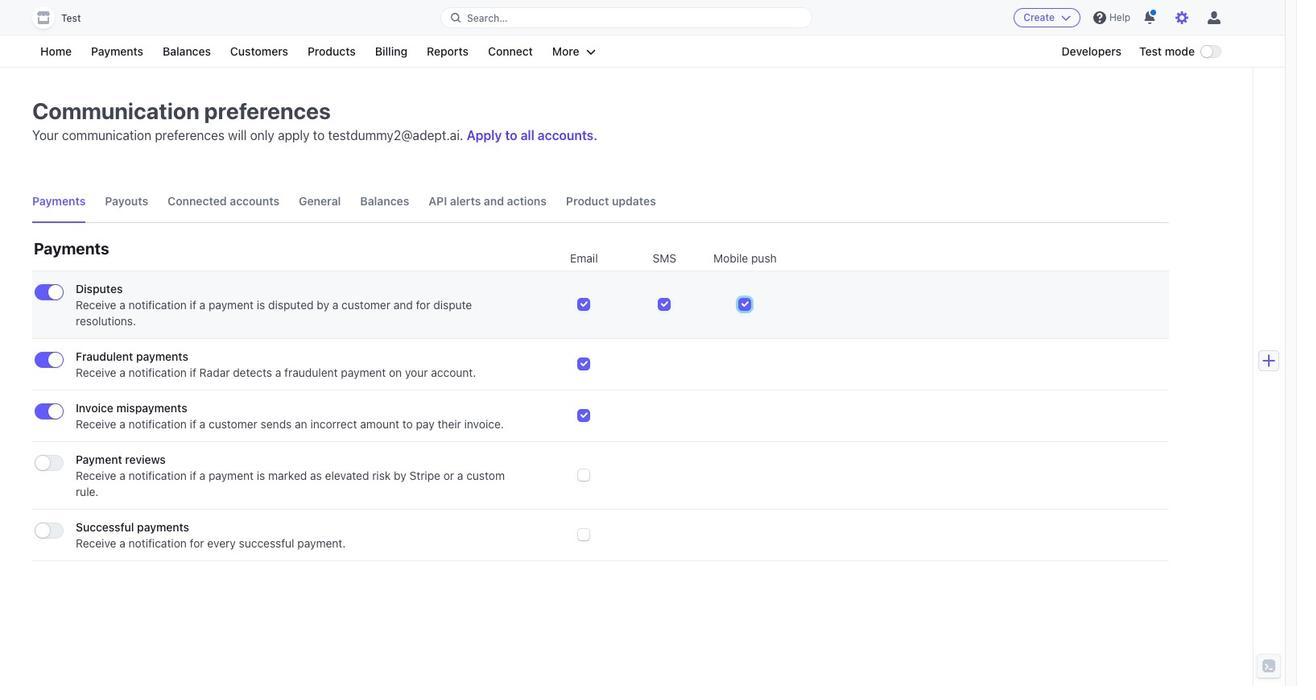 Task type: vqa. For each thing, say whether or not it's contained in the screenshot.
the topmost 'characters'
no



Task type: locate. For each thing, give the bounding box(es) containing it.
0 horizontal spatial for
[[190, 537, 204, 550]]

0 horizontal spatial balances
[[163, 44, 211, 58]]

0 vertical spatial and
[[484, 194, 504, 208]]

payment
[[209, 298, 254, 312], [341, 366, 386, 379], [209, 469, 254, 483]]

a down successful
[[119, 537, 126, 550]]

apply
[[278, 128, 310, 143]]

2 receive from the top
[[76, 366, 116, 379]]

1 vertical spatial payments
[[32, 194, 86, 208]]

2 is from the top
[[257, 469, 265, 483]]

notification inside payment reviews receive a notification if a payment is marked as elevated risk by stripe or a custom rule.
[[129, 469, 187, 483]]

if inside fraudulent payments receive a notification if radar detects a fraudulent payment on your account.
[[190, 366, 196, 379]]

apply to all accounts. button
[[467, 128, 598, 143]]

notification inside successful payments receive a notification for every successful payment.
[[129, 537, 187, 550]]

preferences left will
[[155, 128, 225, 143]]

search…
[[467, 12, 508, 24]]

1 horizontal spatial balances
[[360, 194, 410, 208]]

their
[[438, 417, 461, 431]]

payments right successful
[[137, 520, 189, 534]]

4 if from the top
[[190, 469, 196, 483]]

1 horizontal spatial and
[[484, 194, 504, 208]]

payment reviews receive a notification if a payment is marked as elevated risk by stripe or a custom rule.
[[76, 453, 505, 499]]

1 vertical spatial test
[[1140, 44, 1163, 58]]

notification up resolutions.
[[129, 298, 187, 312]]

payments up communication at the top left
[[91, 44, 143, 58]]

payments up 'disputes'
[[34, 239, 109, 258]]

for
[[416, 298, 431, 312], [190, 537, 204, 550]]

1 receive from the top
[[76, 298, 116, 312]]

4 receive from the top
[[76, 469, 116, 483]]

payments
[[136, 350, 188, 363], [137, 520, 189, 534]]

receive for payment
[[76, 469, 116, 483]]

test
[[61, 12, 81, 24], [1140, 44, 1163, 58]]

a right detects
[[275, 366, 281, 379]]

by inside disputes receive a notification if a payment is disputed by a customer and for dispute resolutions.
[[317, 298, 329, 312]]

customer left sends
[[209, 417, 258, 431]]

api alerts and actions
[[429, 194, 547, 208]]

by
[[317, 298, 329, 312], [394, 469, 407, 483]]

2 if from the top
[[190, 366, 196, 379]]

notification up mispayments
[[129, 366, 187, 379]]

connect link
[[480, 42, 541, 61]]

help button
[[1087, 5, 1138, 31]]

a up resolutions.
[[119, 298, 126, 312]]

for inside disputes receive a notification if a payment is disputed by a customer and for dispute resolutions.
[[416, 298, 431, 312]]

if inside payment reviews receive a notification if a payment is marked as elevated risk by stripe or a custom rule.
[[190, 469, 196, 483]]

1 vertical spatial and
[[394, 298, 413, 312]]

1 horizontal spatial for
[[416, 298, 431, 312]]

1 horizontal spatial to
[[403, 417, 413, 431]]

payment left disputed
[[209, 298, 254, 312]]

3 notification from the top
[[129, 417, 187, 431]]

communication
[[62, 128, 152, 143]]

receive down payment
[[76, 469, 116, 483]]

1 horizontal spatial test
[[1140, 44, 1163, 58]]

2 vertical spatial payments
[[34, 239, 109, 258]]

actions
[[507, 194, 547, 208]]

accounts.
[[538, 128, 598, 143]]

receive down successful
[[76, 537, 116, 550]]

2 notification from the top
[[129, 366, 187, 379]]

notification inside the 'invoice mispayments receive a notification if a customer sends an incorrect amount to pay their invoice.'
[[129, 417, 187, 431]]

if inside the 'invoice mispayments receive a notification if a customer sends an incorrect amount to pay their invoice.'
[[190, 417, 196, 431]]

1 vertical spatial payment
[[341, 366, 386, 379]]

test for test
[[61, 12, 81, 24]]

0 horizontal spatial and
[[394, 298, 413, 312]]

1 vertical spatial balances
[[360, 194, 410, 208]]

notification for payment reviews
[[129, 469, 187, 483]]

radar
[[200, 366, 230, 379]]

risk
[[372, 469, 391, 483]]

receive inside fraudulent payments receive a notification if radar detects a fraudulent payment on your account.
[[76, 366, 116, 379]]

0 horizontal spatial by
[[317, 298, 329, 312]]

products
[[308, 44, 356, 58]]

if for mispayments
[[190, 417, 196, 431]]

a
[[119, 298, 126, 312], [200, 298, 206, 312], [333, 298, 339, 312], [119, 366, 126, 379], [275, 366, 281, 379], [119, 417, 126, 431], [200, 417, 206, 431], [119, 469, 126, 483], [200, 469, 206, 483], [457, 469, 464, 483], [119, 537, 126, 550]]

amount
[[360, 417, 400, 431]]

1 vertical spatial for
[[190, 537, 204, 550]]

detects
[[233, 366, 272, 379]]

an
[[295, 417, 308, 431]]

receive for fraudulent
[[76, 366, 116, 379]]

0 vertical spatial test
[[61, 12, 81, 24]]

to right apply
[[313, 128, 325, 143]]

5 receive from the top
[[76, 537, 116, 550]]

receive down fraudulent
[[76, 366, 116, 379]]

updates
[[612, 194, 656, 208]]

payment
[[76, 453, 122, 466]]

notification
[[129, 298, 187, 312], [129, 366, 187, 379], [129, 417, 187, 431], [129, 469, 187, 483], [129, 537, 187, 550]]

balances left the api
[[360, 194, 410, 208]]

0 vertical spatial by
[[317, 298, 329, 312]]

is left marked on the left bottom of the page
[[257, 469, 265, 483]]

push
[[752, 251, 777, 265]]

receive inside the 'invoice mispayments receive a notification if a customer sends an incorrect amount to pay their invoice.'
[[76, 417, 116, 431]]

0 vertical spatial payments
[[91, 44, 143, 58]]

to left all
[[505, 128, 518, 143]]

developers
[[1062, 44, 1122, 58]]

for inside successful payments receive a notification for every successful payment.
[[190, 537, 204, 550]]

as
[[310, 469, 322, 483]]

by right risk
[[394, 469, 407, 483]]

tab list
[[32, 180, 1170, 223]]

is inside payment reviews receive a notification if a payment is marked as elevated risk by stripe or a custom rule.
[[257, 469, 265, 483]]

test inside button
[[61, 12, 81, 24]]

a right disputed
[[333, 298, 339, 312]]

receive inside successful payments receive a notification for every successful payment.
[[76, 537, 116, 550]]

stripe
[[410, 469, 441, 483]]

0 horizontal spatial customer
[[209, 417, 258, 431]]

payments inside fraudulent payments receive a notification if radar detects a fraudulent payment on your account.
[[136, 350, 188, 363]]

every
[[207, 537, 236, 550]]

to
[[313, 128, 325, 143], [505, 128, 518, 143], [403, 417, 413, 431]]

payments inside successful payments receive a notification for every successful payment.
[[137, 520, 189, 534]]

if inside disputes receive a notification if a payment is disputed by a customer and for dispute resolutions.
[[190, 298, 196, 312]]

payments inside payments "link"
[[91, 44, 143, 58]]

balances
[[163, 44, 211, 58], [360, 194, 410, 208]]

customer
[[342, 298, 391, 312], [209, 417, 258, 431]]

by right disputed
[[317, 298, 329, 312]]

preferences up only
[[204, 97, 331, 124]]

is left disputed
[[257, 298, 265, 312]]

receive down 'disputes'
[[76, 298, 116, 312]]

3 if from the top
[[190, 417, 196, 431]]

1 is from the top
[[257, 298, 265, 312]]

0 vertical spatial for
[[416, 298, 431, 312]]

a down mispayments
[[119, 417, 126, 431]]

test left mode
[[1140, 44, 1163, 58]]

communication preferences your communication preferences will only apply to testdummy2@adept.ai. apply to all accounts.
[[32, 97, 598, 143]]

notification down mispayments
[[129, 417, 187, 431]]

receive for invoice
[[76, 417, 116, 431]]

receive inside payment reviews receive a notification if a payment is marked as elevated risk by stripe or a custom rule.
[[76, 469, 116, 483]]

customer up on
[[342, 298, 391, 312]]

payments
[[91, 44, 143, 58], [32, 194, 86, 208], [34, 239, 109, 258]]

notification down reviews
[[129, 469, 187, 483]]

successful
[[239, 537, 294, 550]]

Search… search field
[[441, 8, 812, 28]]

testdummy2@adept.ai.
[[328, 128, 464, 143]]

payments up mispayments
[[136, 350, 188, 363]]

for left dispute
[[416, 298, 431, 312]]

and left dispute
[[394, 298, 413, 312]]

0 horizontal spatial to
[[313, 128, 325, 143]]

2 vertical spatial payment
[[209, 469, 254, 483]]

general
[[299, 194, 341, 208]]

notification inside fraudulent payments receive a notification if radar detects a fraudulent payment on your account.
[[129, 366, 187, 379]]

1 vertical spatial by
[[394, 469, 407, 483]]

payment inside disputes receive a notification if a payment is disputed by a customer and for dispute resolutions.
[[209, 298, 254, 312]]

1 horizontal spatial customer
[[342, 298, 391, 312]]

balances right payments "link"
[[163, 44, 211, 58]]

if
[[190, 298, 196, 312], [190, 366, 196, 379], [190, 417, 196, 431], [190, 469, 196, 483]]

4 notification from the top
[[129, 469, 187, 483]]

1 vertical spatial is
[[257, 469, 265, 483]]

5 notification from the top
[[129, 537, 187, 550]]

payments inside tab list
[[32, 194, 86, 208]]

0 vertical spatial payment
[[209, 298, 254, 312]]

more
[[553, 44, 580, 58]]

disputed
[[268, 298, 314, 312]]

1 horizontal spatial by
[[394, 469, 407, 483]]

test mode
[[1140, 44, 1196, 58]]

test up home
[[61, 12, 81, 24]]

sms
[[653, 251, 677, 265]]

and right alerts
[[484, 194, 504, 208]]

invoice.
[[465, 417, 504, 431]]

mobile
[[714, 251, 749, 265]]

Search… text field
[[441, 8, 812, 28]]

0 horizontal spatial test
[[61, 12, 81, 24]]

3 receive from the top
[[76, 417, 116, 431]]

1 vertical spatial customer
[[209, 417, 258, 431]]

payments down the your
[[32, 194, 86, 208]]

0 vertical spatial is
[[257, 298, 265, 312]]

and
[[484, 194, 504, 208], [394, 298, 413, 312]]

1 if from the top
[[190, 298, 196, 312]]

billing
[[375, 44, 408, 58]]

dispute
[[434, 298, 472, 312]]

notification down successful
[[129, 537, 187, 550]]

account.
[[431, 366, 476, 379]]

1 notification from the top
[[129, 298, 187, 312]]

payment inside fraudulent payments receive a notification if radar detects a fraudulent payment on your account.
[[341, 366, 386, 379]]

payment left on
[[341, 366, 386, 379]]

for left the every
[[190, 537, 204, 550]]

billing link
[[367, 42, 416, 61]]

balances inside tab list
[[360, 194, 410, 208]]

notification inside disputes receive a notification if a payment is disputed by a customer and for dispute resolutions.
[[129, 298, 187, 312]]

reports link
[[419, 42, 477, 61]]

to left pay
[[403, 417, 413, 431]]

fraudulent payments receive a notification if radar detects a fraudulent payment on your account.
[[76, 350, 476, 379]]

payment left marked on the left bottom of the page
[[209, 469, 254, 483]]

elevated
[[325, 469, 369, 483]]

fraudulent
[[285, 366, 338, 379]]

will
[[228, 128, 247, 143]]

1 vertical spatial payments
[[137, 520, 189, 534]]

0 vertical spatial payments
[[136, 350, 188, 363]]

receive
[[76, 298, 116, 312], [76, 366, 116, 379], [76, 417, 116, 431], [76, 469, 116, 483], [76, 537, 116, 550]]

connect
[[488, 44, 533, 58]]

receive down the invoice
[[76, 417, 116, 431]]

preferences
[[204, 97, 331, 124], [155, 128, 225, 143]]

0 vertical spatial customer
[[342, 298, 391, 312]]

is inside disputes receive a notification if a payment is disputed by a customer and for dispute resolutions.
[[257, 298, 265, 312]]



Task type: describe. For each thing, give the bounding box(es) containing it.
notification for invoice mispayments
[[129, 417, 187, 431]]

mode
[[1165, 44, 1196, 58]]

sends
[[261, 417, 292, 431]]

to inside the 'invoice mispayments receive a notification if a customer sends an incorrect amount to pay their invoice.'
[[403, 417, 413, 431]]

tab list containing payments
[[32, 180, 1170, 223]]

disputes receive a notification if a payment is disputed by a customer and for dispute resolutions.
[[76, 282, 472, 328]]

reviews
[[125, 453, 166, 466]]

create
[[1024, 11, 1055, 23]]

resolutions.
[[76, 314, 136, 328]]

a inside successful payments receive a notification for every successful payment.
[[119, 537, 126, 550]]

a up successful payments receive a notification for every successful payment.
[[200, 469, 206, 483]]

all
[[521, 128, 535, 143]]

customer inside disputes receive a notification if a payment is disputed by a customer and for dispute resolutions.
[[342, 298, 391, 312]]

receive for successful
[[76, 537, 116, 550]]

notification for successful payments
[[129, 537, 187, 550]]

a up radar
[[200, 298, 206, 312]]

more button
[[544, 42, 604, 61]]

invoice mispayments receive a notification if a customer sends an incorrect amount to pay their invoice.
[[76, 401, 504, 431]]

accounts
[[230, 194, 280, 208]]

customers link
[[222, 42, 296, 61]]

payment inside payment reviews receive a notification if a payment is marked as elevated risk by stripe or a custom rule.
[[209, 469, 254, 483]]

email
[[570, 251, 598, 265]]

or
[[444, 469, 454, 483]]

communication
[[32, 97, 200, 124]]

a down radar
[[200, 417, 206, 431]]

if for payments
[[190, 366, 196, 379]]

payment.
[[298, 537, 346, 550]]

payments for fraudulent payments
[[136, 350, 188, 363]]

payments for communication preferences
[[32, 194, 86, 208]]

payouts
[[105, 194, 148, 208]]

fraudulent
[[76, 350, 133, 363]]

product updates
[[566, 194, 656, 208]]

payments for successful payments
[[137, 520, 189, 534]]

marked
[[268, 469, 307, 483]]

receive inside disputes receive a notification if a payment is disputed by a customer and for dispute resolutions.
[[76, 298, 116, 312]]

2 horizontal spatial to
[[505, 128, 518, 143]]

mispayments
[[116, 401, 187, 415]]

successful payments receive a notification for every successful payment.
[[76, 520, 346, 550]]

payments for payments
[[34, 239, 109, 258]]

notification for fraudulent payments
[[129, 366, 187, 379]]

incorrect
[[311, 417, 357, 431]]

by inside payment reviews receive a notification if a payment is marked as elevated risk by stripe or a custom rule.
[[394, 469, 407, 483]]

and inside disputes receive a notification if a payment is disputed by a customer and for dispute resolutions.
[[394, 298, 413, 312]]

create button
[[1014, 8, 1081, 27]]

reports
[[427, 44, 469, 58]]

0 vertical spatial balances
[[163, 44, 211, 58]]

customer inside the 'invoice mispayments receive a notification if a customer sends an incorrect amount to pay their invoice.'
[[209, 417, 258, 431]]

invoice
[[76, 401, 113, 415]]

test button
[[32, 6, 97, 29]]

customers
[[230, 44, 288, 58]]

a down fraudulent
[[119, 366, 126, 379]]

and inside tab list
[[484, 194, 504, 208]]

home
[[40, 44, 72, 58]]

1 vertical spatial preferences
[[155, 128, 225, 143]]

mobile push
[[714, 251, 777, 265]]

developers link
[[1054, 42, 1130, 61]]

only
[[250, 128, 275, 143]]

product
[[566, 194, 609, 208]]

api
[[429, 194, 447, 208]]

help
[[1110, 11, 1131, 23]]

your
[[405, 366, 428, 379]]

pay
[[416, 417, 435, 431]]

test for test mode
[[1140, 44, 1163, 58]]

your
[[32, 128, 59, 143]]

balances link
[[155, 42, 219, 61]]

disputes
[[76, 282, 123, 296]]

a right or
[[457, 469, 464, 483]]

home link
[[32, 42, 80, 61]]

products link
[[300, 42, 364, 61]]

connected
[[168, 194, 227, 208]]

0 vertical spatial preferences
[[204, 97, 331, 124]]

alerts
[[450, 194, 481, 208]]

connected accounts
[[168, 194, 280, 208]]

on
[[389, 366, 402, 379]]

custom
[[467, 469, 505, 483]]

successful
[[76, 520, 134, 534]]

payments link
[[83, 42, 152, 61]]

apply
[[467, 128, 502, 143]]

a down reviews
[[119, 469, 126, 483]]

rule.
[[76, 485, 99, 499]]

if for reviews
[[190, 469, 196, 483]]



